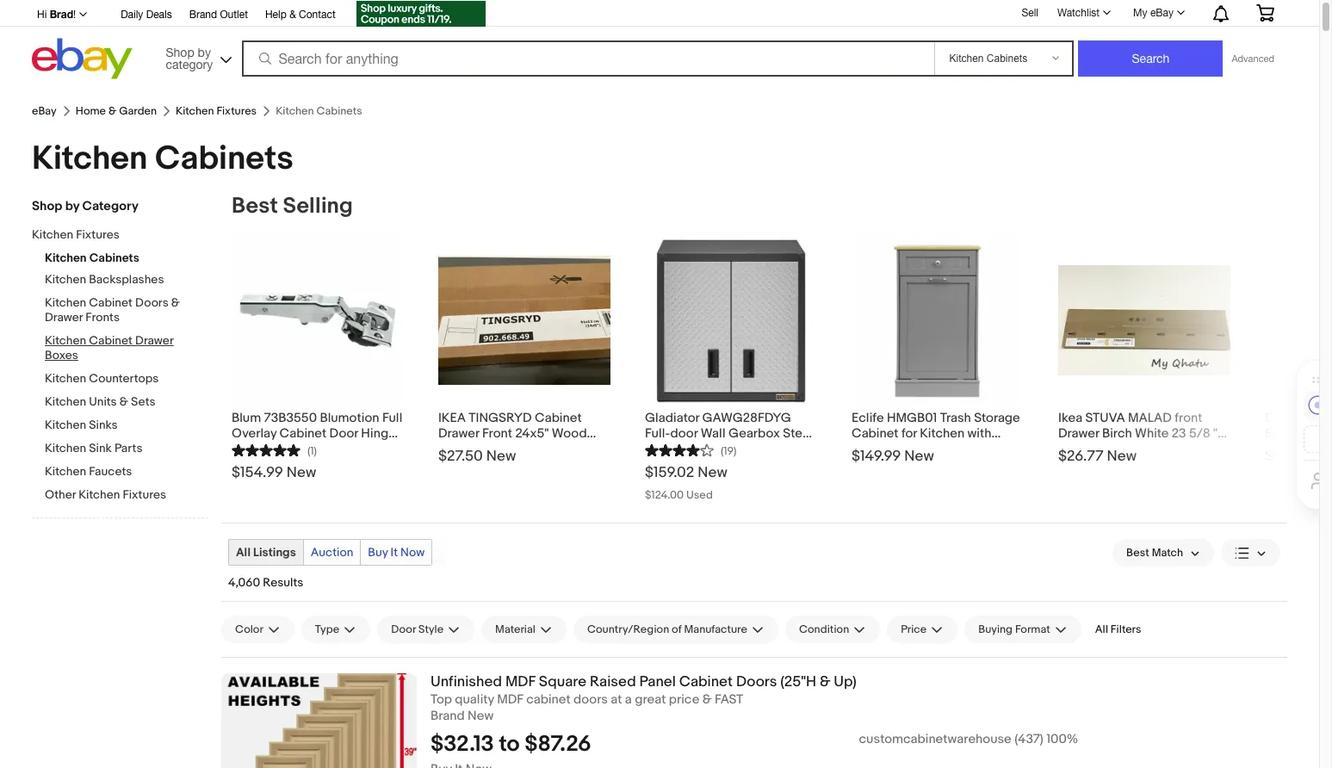 Task type: describe. For each thing, give the bounding box(es) containing it.
new inside unfinished mdf square raised panel cabinet doors (25"h & up) top quality mdf cabinet doors at a great price & fast brand new
[[468, 708, 494, 724]]

cabinets inside kitchen fixtures kitchen cabinets kitchen backsplashes kitchen cabinet doors & drawer fronts kitchen cabinet drawer boxes kitchen countertops kitchen units & sets kitchen sinks kitchen sink parts kitchen faucets other kitchen fixtures
[[89, 251, 139, 265]]

shop by category banner
[[28, 0, 1288, 84]]

902.668.49
[[512, 441, 578, 458]]

auction link
[[304, 540, 360, 565]]

doors inside unfinished mdf square raised panel cabinet doors (25"h & up) top quality mdf cabinet doors at a great price & fast brand new
[[737, 674, 778, 691]]

condition
[[799, 623, 850, 637]]

buying
[[979, 623, 1013, 637]]

fast
[[715, 692, 744, 708]]

best match button
[[1113, 539, 1215, 567]]

-
[[581, 441, 586, 458]]

my ebay link
[[1124, 3, 1193, 23]]

brad
[[50, 8, 73, 21]]

fronts
[[86, 310, 120, 325]]

door style
[[391, 623, 444, 637]]

buy it now
[[368, 545, 425, 560]]

hi brad !
[[37, 8, 76, 21]]

kitchen faucets link
[[45, 464, 209, 481]]

best match
[[1127, 546, 1184, 560]]

gladiator gawg28fdyg full-door wall gearbox steel cabinet link
[[645, 407, 818, 458]]

wall
[[701, 426, 726, 442]]

sell link
[[1014, 7, 1047, 19]]

door style button
[[378, 616, 475, 644]]

cabinet down fronts
[[89, 333, 133, 348]]

102.522.76
[[1086, 441, 1148, 458]]

effect
[[439, 441, 474, 458]]

ebay inside account navigation
[[1151, 7, 1174, 19]]

mdf right quality
[[497, 692, 524, 708]]

front
[[482, 426, 513, 442]]

cabinet inside unfinished mdf square raised panel cabinet doors (25"h & up) top quality mdf cabinet doors at a great price & fast brand new
[[680, 674, 733, 691]]

account navigation
[[28, 0, 1288, 29]]

kitchen units & sets link
[[45, 395, 209, 411]]

1 horizontal spatial cabinets
[[155, 139, 294, 179]]

(437)
[[1015, 731, 1044, 748]]

full-
[[645, 426, 671, 442]]

get the coupon image
[[356, 1, 486, 27]]

new for $159.02 new $124.00 used
[[698, 464, 728, 482]]

kitchen sink parts link
[[45, 441, 209, 458]]

ne
[[1318, 448, 1333, 465]]

kitchen fixtures
[[176, 104, 257, 118]]

kitchen cabinet drawer boxes link
[[45, 333, 209, 364]]

buy
[[368, 545, 388, 560]]

buying format
[[979, 623, 1051, 637]]

cabinet down kitchen backsplashes link on the left top of page
[[89, 296, 133, 310]]

sink
[[89, 441, 112, 456]]

design
[[1266, 410, 1307, 426]]

& inside account navigation
[[290, 9, 296, 21]]

shop by category button
[[158, 38, 236, 75]]

4.1 out of 5 stars image
[[645, 442, 714, 458]]

$32.13
[[431, 731, 494, 758]]

daily
[[121, 9, 143, 21]]

$26.77 new
[[1059, 448, 1137, 465]]

kitchen backsplashes link
[[45, 272, 209, 289]]

unfinished mdf square raised panel cabinet doors (25"h & up) link
[[431, 674, 1288, 692]]

category
[[82, 198, 139, 215]]

$159.02
[[645, 464, 695, 482]]

type button
[[301, 616, 371, 644]]

ikea stuva malad front drawer birch white 23 5/8 " 1/4 " 102.522.76 link
[[1059, 407, 1231, 458]]

home & garden link
[[76, 104, 157, 118]]

100%
[[1047, 731, 1079, 748]]

4,060
[[228, 576, 260, 590]]

faucets
[[89, 464, 132, 479]]

daily deals link
[[121, 6, 172, 25]]

shop by category
[[166, 45, 213, 71]]

help & contact
[[265, 9, 336, 21]]

all listings link
[[229, 540, 303, 565]]

color button
[[221, 616, 295, 644]]

best for best selling
[[232, 193, 278, 220]]

kitchen countertops link
[[45, 371, 209, 388]]

0 vertical spatial kitchen fixtures link
[[176, 104, 257, 118]]

kitchen cabinets
[[32, 139, 294, 179]]

gawg28fdyg
[[703, 410, 792, 426]]

results
[[263, 576, 304, 590]]

match
[[1152, 546, 1184, 560]]

view: list view image
[[1236, 544, 1267, 562]]

ebay link
[[32, 104, 57, 118]]

country/region
[[588, 623, 670, 637]]

new for $26.77 new
[[1107, 448, 1137, 465]]

$159.02 new $124.00 used
[[645, 464, 728, 502]]

1 vertical spatial kitchen fixtures link
[[32, 227, 196, 244]]

home
[[76, 104, 106, 118]]

top
[[431, 692, 452, 708]]

brand outlet
[[189, 9, 248, 21]]

boxes
[[45, 348, 78, 363]]

mdf up "cabinet"
[[506, 674, 536, 691]]

square
[[539, 674, 587, 691]]

condition button
[[786, 616, 881, 644]]

at
[[611, 692, 623, 708]]

$27.50 new
[[439, 448, 516, 465]]

drawer down kitchen cabinet doors & drawer fronts link
[[135, 333, 174, 348]]

cabinet
[[527, 692, 571, 708]]

customcabinetwarehouse
[[859, 731, 1012, 748]]

deals
[[146, 9, 172, 21]]

by for category
[[198, 45, 211, 59]]

sets
[[131, 395, 156, 409]]

& down kitchen backsplashes link on the left top of page
[[171, 296, 180, 310]]

& left fast
[[703, 692, 712, 708]]

ikea
[[1059, 410, 1083, 426]]

Search for anything text field
[[244, 42, 932, 75]]

help
[[265, 9, 287, 21]]



Task type: locate. For each thing, give the bounding box(es) containing it.
black
[[477, 441, 509, 458]]

shop for shop by category
[[166, 45, 194, 59]]

brand outlet link
[[189, 6, 248, 25]]

buying format button
[[965, 616, 1082, 644]]

birch
[[1103, 426, 1133, 442]]

& right help
[[290, 9, 296, 21]]

new inside $159.02 new $124.00 used
[[698, 464, 728, 482]]

fixtures down 'kitchen faucets' link at the bottom left of the page
[[123, 488, 166, 502]]

fixtures
[[217, 104, 257, 118], [76, 227, 120, 242], [123, 488, 166, 502]]

brand left outlet
[[189, 9, 217, 21]]

1 vertical spatial brand
[[431, 708, 465, 724]]

doors up fast
[[737, 674, 778, 691]]

(1) link
[[232, 442, 317, 458]]

shop
[[166, 45, 194, 59], [32, 198, 62, 215]]

material
[[495, 623, 536, 637]]

(19)
[[721, 445, 737, 458]]

2 vertical spatial fixtures
[[123, 488, 166, 502]]

all filters
[[1096, 623, 1142, 637]]

$26.77
[[1059, 448, 1104, 465]]

hou
[[1310, 410, 1333, 426]]

gladiator gawg28fdyg full-door wall gearbox steel cabinet
[[645, 410, 814, 458]]

sell
[[1022, 7, 1039, 19]]

1 horizontal spatial all
[[1096, 623, 1109, 637]]

drawer up $27.50
[[439, 426, 480, 442]]

by
[[198, 45, 211, 59], [65, 198, 79, 215]]

unfinished
[[431, 674, 502, 691]]

drawer up boxes
[[45, 310, 83, 325]]

1 horizontal spatial shop
[[166, 45, 194, 59]]

0 horizontal spatial shop
[[32, 198, 62, 215]]

country/region of manufacture
[[588, 623, 748, 637]]

$149.99 new
[[852, 448, 935, 465]]

5/8
[[1190, 426, 1211, 442]]

drawer inside the ikea tingsryd cabinet drawer front 24x5" wood effect black 902.668.49 -
[[439, 426, 480, 442]]

all inside button
[[1096, 623, 1109, 637]]

new right $149.99
[[905, 448, 935, 465]]

new up "$32.13"
[[468, 708, 494, 724]]

fixtures down category
[[76, 227, 120, 242]]

by for category
[[65, 198, 79, 215]]

category
[[166, 57, 213, 71]]

sinks
[[89, 418, 118, 433]]

None submit
[[1079, 40, 1224, 77]]

by down brand outlet link
[[198, 45, 211, 59]]

fixtures for kitchen fixtures kitchen cabinets kitchen backsplashes kitchen cabinet doors & drawer fronts kitchen cabinet drawer boxes kitchen countertops kitchen units & sets kitchen sinks kitchen sink parts kitchen faucets other kitchen fixtures
[[76, 227, 120, 242]]

main content containing best selling
[[221, 193, 1333, 769]]

ebay right my
[[1151, 7, 1174, 19]]

kitchen cabinet doors & drawer fronts link
[[45, 296, 209, 327]]

new up used
[[698, 464, 728, 482]]

fixtures down shop by category dropdown button
[[217, 104, 257, 118]]

2 horizontal spatial fixtures
[[217, 104, 257, 118]]

(19) link
[[645, 442, 737, 458]]

all listings
[[236, 545, 296, 560]]

0 horizontal spatial all
[[236, 545, 251, 560]]

ikea stuva malad front drawer birch white 23 5/8 " 1/4 " 102.522.76
[[1059, 410, 1218, 458]]

1 vertical spatial ebay
[[32, 104, 57, 118]]

0 horizontal spatial best
[[232, 193, 278, 220]]

0 horizontal spatial fixtures
[[76, 227, 120, 242]]

fixtures for kitchen fixtures
[[217, 104, 257, 118]]

!
[[73, 9, 76, 21]]

1 vertical spatial fixtures
[[76, 227, 120, 242]]

all left filters
[[1096, 623, 1109, 637]]

$154.99
[[232, 464, 283, 482]]

all up 4,060
[[236, 545, 251, 560]]

ikea tingsryd cabinet drawer front 24x5" wood effect black 902.668.49 - image
[[439, 256, 611, 385]]

1 vertical spatial all
[[1096, 623, 1109, 637]]

material button
[[482, 616, 567, 644]]

5 out of 5 stars image
[[232, 442, 301, 458]]

$27.50
[[439, 448, 483, 465]]

garden
[[119, 104, 157, 118]]

brand
[[189, 9, 217, 21], [431, 708, 465, 724]]

tingsryd
[[469, 410, 532, 426]]

cabinets up backsplashes on the left top
[[89, 251, 139, 265]]

main content
[[221, 193, 1333, 769]]

customcabinetwarehouse (437) 100%
[[859, 731, 1079, 748]]

style
[[419, 623, 444, 637]]

blum 73b3550 blumotion full overlay cabinet door hinges with 110 degree opening angle - silver image
[[232, 234, 404, 407]]

1 vertical spatial best
[[1127, 546, 1150, 560]]

brand inside unfinished mdf square raised panel cabinet doors (25"h & up) top quality mdf cabinet doors at a great price & fast brand new
[[431, 708, 465, 724]]

1 vertical spatial doors
[[737, 674, 778, 691]]

drawer inside ikea stuva malad front drawer birch white 23 5/8 " 1/4 " 102.522.76
[[1059, 426, 1100, 442]]

cabinet up $159.02
[[645, 441, 692, 458]]

none submit inside shop by category banner
[[1079, 40, 1224, 77]]

new for $27.50 new
[[486, 448, 516, 465]]

doors down kitchen backsplashes link on the left top of page
[[135, 296, 169, 310]]

cabinets down kitchen fixtures
[[155, 139, 294, 179]]

new for $149.99 new
[[905, 448, 935, 465]]

drawer up $26.77
[[1059, 426, 1100, 442]]

1 vertical spatial by
[[65, 198, 79, 215]]

ikea tingsryd cabinet drawer front 24x5" wood effect black 902.668.49 - link
[[439, 407, 611, 458]]

0 vertical spatial by
[[198, 45, 211, 59]]

shop left category
[[32, 198, 62, 215]]

steel
[[783, 426, 814, 442]]

0 vertical spatial all
[[236, 545, 251, 560]]

1 horizontal spatial ebay
[[1151, 7, 1174, 19]]

shop for shop by category
[[32, 198, 62, 215]]

new down (1)
[[287, 464, 316, 482]]

" right the 1/4
[[1079, 441, 1084, 458]]

buy it now link
[[361, 540, 432, 565]]

doors
[[574, 692, 608, 708]]

price button
[[888, 616, 958, 644]]

malad
[[1129, 410, 1173, 426]]

1 vertical spatial cabinets
[[89, 251, 139, 265]]

brand inside account navigation
[[189, 9, 217, 21]]

&
[[290, 9, 296, 21], [108, 104, 117, 118], [171, 296, 180, 310], [120, 395, 128, 409], [820, 674, 831, 691], [703, 692, 712, 708]]

my
[[1134, 7, 1148, 19]]

1 horizontal spatial "
[[1214, 426, 1218, 442]]

new down front
[[486, 448, 516, 465]]

manufacture
[[685, 623, 748, 637]]

1/4
[[1059, 441, 1076, 458]]

gladiator gawg28fdyg full-door wall gearbox steel cabinet image
[[645, 234, 818, 407]]

0 horizontal spatial "
[[1079, 441, 1084, 458]]

filters
[[1111, 623, 1142, 637]]

all filters button
[[1089, 616, 1149, 644]]

$219.95
[[1266, 448, 1315, 465]]

white
[[1136, 426, 1170, 442]]

cabinet up 'price'
[[680, 674, 733, 691]]

cabinet
[[89, 296, 133, 310], [89, 333, 133, 348], [535, 410, 582, 426], [645, 441, 692, 458], [680, 674, 733, 691]]

& left up)
[[820, 674, 831, 691]]

1 horizontal spatial brand
[[431, 708, 465, 724]]

0 vertical spatial ebay
[[1151, 7, 1174, 19]]

all for all listings
[[236, 545, 251, 560]]

0 horizontal spatial cabinets
[[89, 251, 139, 265]]

best for best match
[[1127, 546, 1150, 560]]

brand up "$32.13"
[[431, 708, 465, 724]]

0 vertical spatial shop
[[166, 45, 194, 59]]

new down birch
[[1107, 448, 1137, 465]]

0 horizontal spatial doors
[[135, 296, 169, 310]]

watchlist link
[[1049, 3, 1119, 23]]

quality
[[455, 692, 494, 708]]

design hou
[[1266, 410, 1333, 458]]

ikea stuva malad front drawer birch white 23 5/8 " 1/4 " 102.522.76 image
[[1059, 266, 1231, 375]]

best left match at the bottom of the page
[[1127, 546, 1150, 560]]

advanced link
[[1224, 41, 1284, 76]]

color
[[235, 623, 264, 637]]

by left category
[[65, 198, 79, 215]]

best inside dropdown button
[[1127, 546, 1150, 560]]

listings
[[253, 545, 296, 560]]

kitchen fixtures link down category at the top left of page
[[176, 104, 257, 118]]

0 vertical spatial fixtures
[[217, 104, 257, 118]]

shop down deals
[[166, 45, 194, 59]]

by inside shop by category
[[198, 45, 211, 59]]

front
[[1175, 410, 1203, 426]]

$149.99
[[852, 448, 902, 465]]

country/region of manufacture button
[[574, 616, 779, 644]]

used
[[687, 489, 713, 502]]

mdf
[[506, 674, 536, 691], [497, 692, 524, 708]]

ebay left home
[[32, 104, 57, 118]]

new for $154.99 new
[[287, 464, 316, 482]]

1 horizontal spatial fixtures
[[123, 488, 166, 502]]

kitchen fixtures link down category
[[32, 227, 196, 244]]

panel
[[640, 674, 676, 691]]

0 horizontal spatial brand
[[189, 9, 217, 21]]

& left sets
[[120, 395, 128, 409]]

(25"h
[[781, 674, 817, 691]]

shop by category
[[32, 198, 139, 215]]

0 horizontal spatial by
[[65, 198, 79, 215]]

& right home
[[108, 104, 117, 118]]

best left selling
[[232, 193, 278, 220]]

$154.99 new
[[232, 464, 316, 482]]

drawer
[[45, 310, 83, 325], [135, 333, 174, 348], [439, 426, 480, 442], [1059, 426, 1100, 442]]

1 horizontal spatial by
[[198, 45, 211, 59]]

cabinet up 902.668.49
[[535, 410, 582, 426]]

all
[[236, 545, 251, 560], [1096, 623, 1109, 637]]

" right 5/8
[[1214, 426, 1218, 442]]

0 vertical spatial doors
[[135, 296, 169, 310]]

0 horizontal spatial ebay
[[32, 104, 57, 118]]

0 vertical spatial brand
[[189, 9, 217, 21]]

gearbox
[[729, 426, 781, 442]]

doors inside kitchen fixtures kitchen cabinets kitchen backsplashes kitchen cabinet doors & drawer fronts kitchen cabinet drawer boxes kitchen countertops kitchen units & sets kitchen sinks kitchen sink parts kitchen faucets other kitchen fixtures
[[135, 296, 169, 310]]

1 horizontal spatial doors
[[737, 674, 778, 691]]

price
[[901, 623, 927, 637]]

1 vertical spatial shop
[[32, 198, 62, 215]]

raised
[[590, 674, 637, 691]]

cabinet inside gladiator gawg28fdyg full-door wall gearbox steel cabinet
[[645, 441, 692, 458]]

kitchen fixtures kitchen cabinets kitchen backsplashes kitchen cabinet doors & drawer fronts kitchen cabinet drawer boxes kitchen countertops kitchen units & sets kitchen sinks kitchen sink parts kitchen faucets other kitchen fixtures
[[32, 227, 180, 502]]

my ebay
[[1134, 7, 1174, 19]]

all for all filters
[[1096, 623, 1109, 637]]

units
[[89, 395, 117, 409]]

1 horizontal spatial best
[[1127, 546, 1150, 560]]

shop inside shop by category
[[166, 45, 194, 59]]

0 vertical spatial cabinets
[[155, 139, 294, 179]]

your shopping cart image
[[1256, 4, 1276, 22]]

format
[[1016, 623, 1051, 637]]

0 vertical spatial best
[[232, 193, 278, 220]]

best
[[232, 193, 278, 220], [1127, 546, 1150, 560]]

to
[[499, 731, 520, 758]]

other kitchen fixtures link
[[45, 488, 209, 504]]

eclife hmgb01 trash storage cabinet for kitchen with drawer & removable cutting board - gray image
[[852, 234, 1024, 407]]

design house 561324 brookings 12" base cabinet white shaker image
[[1266, 234, 1333, 407]]

cabinet inside the ikea tingsryd cabinet drawer front 24x5" wood effect black 902.668.49 -
[[535, 410, 582, 426]]



Task type: vqa. For each thing, say whether or not it's contained in the screenshot.
Kitchen Cabinet Doors & Drawer Fronts link
yes



